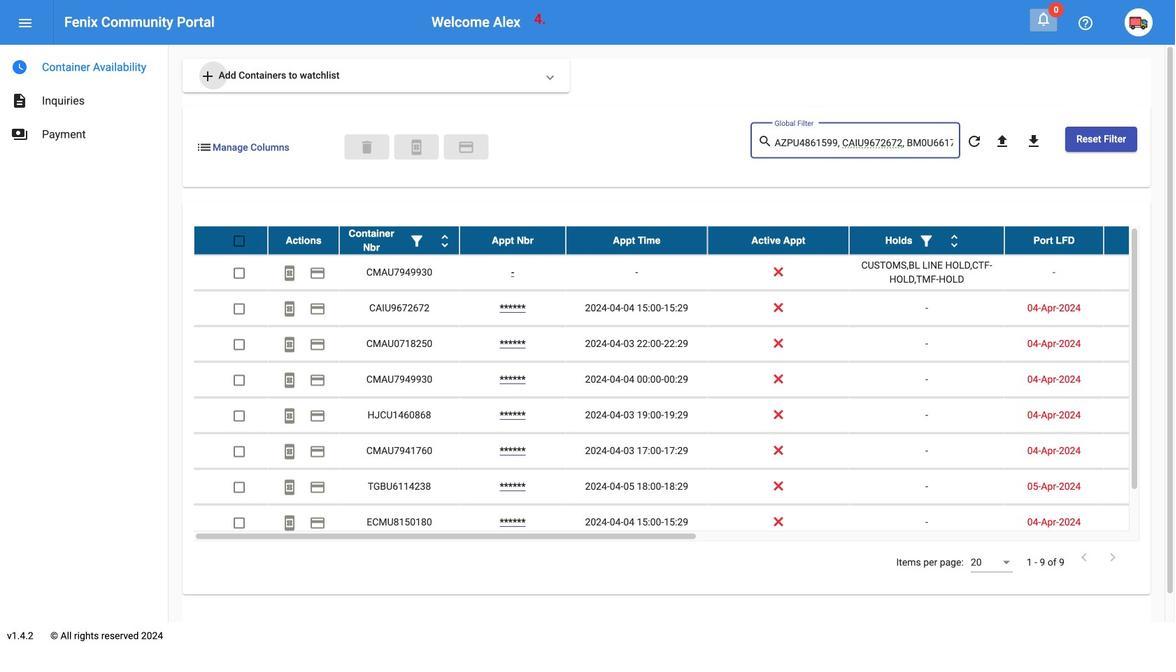 Task type: locate. For each thing, give the bounding box(es) containing it.
row
[[194, 226, 1176, 255], [194, 255, 1176, 291], [194, 291, 1176, 327], [194, 327, 1176, 362], [194, 362, 1176, 398], [194, 398, 1176, 434], [194, 434, 1176, 469], [194, 469, 1176, 505], [194, 505, 1176, 541]]

3 column header from the left
[[460, 226, 566, 254]]

2 row from the top
[[194, 255, 1176, 291]]

7 column header from the left
[[1005, 226, 1104, 254]]

no color image
[[1078, 15, 1094, 31], [11, 59, 28, 76], [1026, 133, 1043, 150], [196, 139, 213, 156], [437, 233, 453, 249], [919, 233, 935, 249], [947, 233, 963, 249], [281, 265, 298, 282], [309, 265, 326, 282], [281, 300, 298, 317], [281, 372, 298, 389], [309, 372, 326, 389], [309, 408, 326, 424], [309, 479, 326, 496], [1076, 549, 1093, 566], [1105, 549, 1122, 566]]

6 cell from the top
[[1104, 434, 1176, 469]]

cell
[[1104, 255, 1176, 290], [1104, 291, 1176, 326], [1104, 327, 1176, 361], [1104, 362, 1176, 397], [1104, 398, 1176, 433], [1104, 434, 1176, 469], [1104, 469, 1176, 504], [1104, 505, 1176, 540]]

6 column header from the left
[[850, 226, 1005, 254]]

4 column header from the left
[[566, 226, 708, 254]]

grid
[[194, 226, 1176, 541]]

1 cell from the top
[[1104, 255, 1176, 290]]

no color image
[[1036, 10, 1053, 27], [17, 15, 34, 31], [199, 68, 216, 85], [11, 92, 28, 109], [11, 126, 28, 143], [966, 133, 983, 150], [994, 133, 1011, 150], [758, 133, 775, 150], [408, 139, 425, 156], [458, 139, 475, 156], [409, 233, 425, 249], [309, 300, 326, 317], [281, 336, 298, 353], [309, 336, 326, 353], [281, 408, 298, 424], [281, 443, 298, 460], [309, 443, 326, 460], [281, 479, 298, 496], [281, 515, 298, 531], [309, 515, 326, 531]]

4 cell from the top
[[1104, 362, 1176, 397]]

3 row from the top
[[194, 291, 1176, 327]]

7 cell from the top
[[1104, 469, 1176, 504]]

1 column header from the left
[[268, 226, 339, 254]]

8 cell from the top
[[1104, 505, 1176, 540]]

navigation
[[0, 45, 168, 151]]

5 cell from the top
[[1104, 398, 1176, 433]]

2 cell from the top
[[1104, 291, 1176, 326]]

8 row from the top
[[194, 469, 1176, 505]]

1 row from the top
[[194, 226, 1176, 255]]

delete image
[[359, 139, 376, 156]]

column header
[[268, 226, 339, 254], [339, 226, 460, 254], [460, 226, 566, 254], [566, 226, 708, 254], [708, 226, 850, 254], [850, 226, 1005, 254], [1005, 226, 1104, 254], [1104, 226, 1176, 254]]



Task type: describe. For each thing, give the bounding box(es) containing it.
9 row from the top
[[194, 505, 1176, 541]]

4 row from the top
[[194, 327, 1176, 362]]

8 column header from the left
[[1104, 226, 1176, 254]]

5 row from the top
[[194, 362, 1176, 398]]

Global Watchlist Filter field
[[775, 138, 953, 149]]

6 row from the top
[[194, 398, 1176, 434]]

3 cell from the top
[[1104, 327, 1176, 361]]

2 column header from the left
[[339, 226, 460, 254]]

7 row from the top
[[194, 434, 1176, 469]]

5 column header from the left
[[708, 226, 850, 254]]



Task type: vqa. For each thing, say whether or not it's contained in the screenshot.
'Mode'
no



